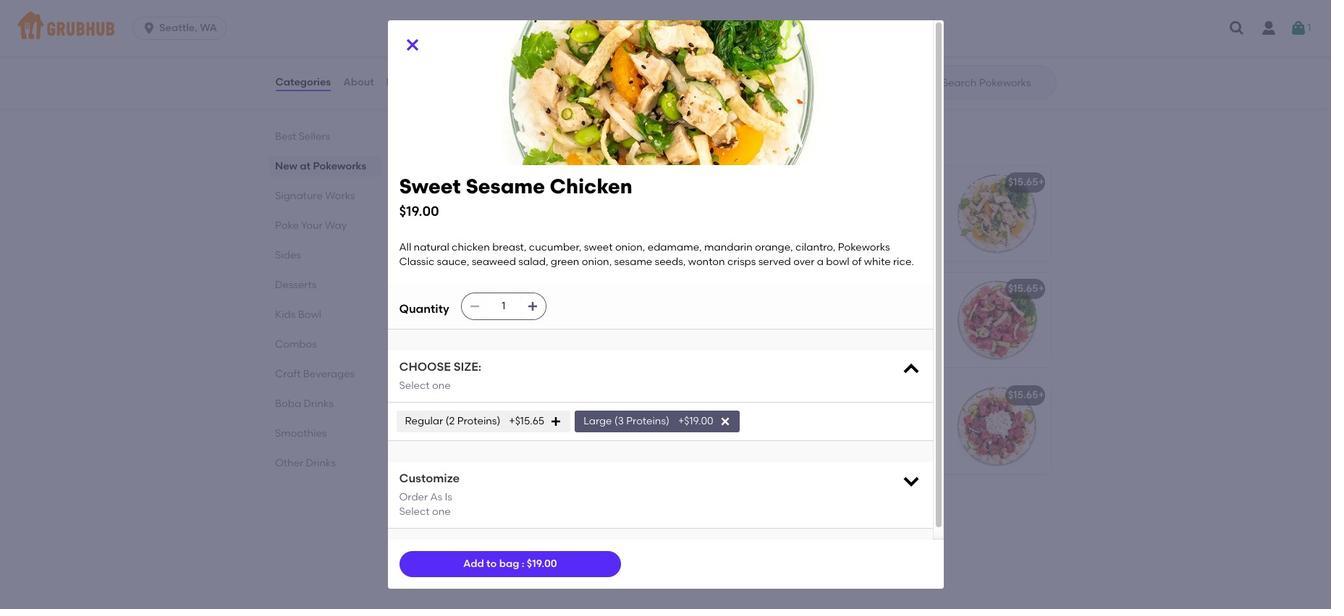 Task type: describe. For each thing, give the bounding box(es) containing it.
categories button
[[275, 56, 332, 109]]

size:
[[454, 360, 482, 374]]

green inside savory chicken breast combined with delicate ramen noodles and our savory miso broth. this warm noodle soup is garnished with green onions.
[[858, 82, 887, 95]]

wa
[[200, 22, 217, 34]]

drinks for boba drinks
[[303, 398, 333, 410]]

of inside organic firm tofu, cucumber, sweet onion, shredded kale, edamame, sweet shoyu flavor, avocado, green onion, seaweed salad, sesame seeds served over a bowl of white rice.
[[516, 575, 526, 587]]

tuna,
[[441, 303, 466, 315]]

over inside all natural chicken breast, cucumber, sweet onion, edamame, mandarin orange, cilantro, pokeworks classic sauce, seaweed salad, green onion, sesame seeds, wonton crisps served over a bowl of white rice.
[[794, 256, 815, 268]]

edamame, inside organic firm tofu, cucumber, sweet onion, shredded kale, edamame, sweet shoyu flavor, avocado, green onion, seaweed salad, sesame seeds served over a bowl of white rice.
[[530, 531, 584, 543]]

salmon,
[[464, 410, 502, 422]]

garnished
[[783, 82, 833, 95]]

ahi for umami ahi
[[786, 389, 802, 401]]

natural
[[414, 241, 450, 253]]

1 vertical spatial signature
[[275, 190, 323, 202]]

umami
[[747, 389, 783, 401]]

to
[[487, 558, 497, 570]]

cilantro, inside atlantic salmon, cucumber, sweet onion, pineapple, cilantro, ponzu fresh flavor, seaweed salad, green onion, sesame seeds, onion crisps served over a bowl of white rice.
[[510, 424, 550, 437]]

delicate
[[770, 53, 810, 65]]

large
[[584, 415, 612, 427]]

pokeworks inside all natural chicken breast, cucumber, sweet onion, edamame, mandarin orange, cilantro, pokeworks classic sauce, seaweed salad, green onion, sesame seeds, wonton crisps served over a bowl of white rice.
[[839, 241, 890, 253]]

boba drinks
[[275, 398, 333, 410]]

is
[[773, 82, 781, 95]]

a inside "ahi tuna, cucumber, sweet onion, edamame, sriracha aioli flavor, masago, green onion, sesame seeds, onion crisps, shredded nori served over a bowl of white rice."
[[446, 362, 453, 374]]

is
[[445, 491, 453, 503]]

yuzu ponzu salmon
[[423, 389, 518, 401]]

:
[[522, 558, 525, 570]]

select inside choose size: select one
[[399, 380, 430, 392]]

smoothies
[[275, 427, 327, 440]]

+ for spicy ahi
[[714, 283, 721, 295]]

green inside atlantic salmon, cucumber, sweet onion, pineapple, cilantro, ponzu fresh flavor, seaweed salad, green onion, sesame seeds, onion crisps served over a bowl of white rice.
[[563, 439, 591, 451]]

organic
[[423, 516, 463, 528]]

shredded inside organic firm tofu, cucumber, sweet onion, shredded kale, edamame, sweet shoyu flavor, avocado, green onion, seaweed salad, sesame seeds served over a bowl of white rice.
[[455, 531, 502, 543]]

(v)
[[512, 496, 525, 508]]

hawaiian ahi
[[747, 283, 814, 295]]

best sellers
[[275, 130, 330, 143]]

seattle,
[[159, 22, 198, 34]]

poke
[[275, 219, 299, 232]]

kale,
[[504, 531, 527, 543]]

of inside all natural chicken breast, cucumber, sweet onion, edamame, mandarin orange, cilantro, pokeworks classic sauce, seaweed salad, green onion, sesame seeds, wonton crisps served over a bowl of white rice.
[[852, 256, 862, 268]]

bowl inside "ahi tuna, cucumber, sweet onion, edamame, sriracha aioli flavor, masago, green onion, sesame seeds, onion crisps, shredded nori served over a bowl of white rice."
[[455, 362, 479, 374]]

tofu
[[488, 496, 509, 508]]

add to bag : $19.00
[[463, 558, 557, 570]]

1 vertical spatial with
[[835, 82, 856, 95]]

flavor, inside atlantic salmon, cucumber, sweet onion, pineapple, cilantro, ponzu fresh flavor, seaweed salad, green onion, sesame seeds, onion crisps served over a bowl of white rice.
[[451, 439, 481, 451]]

0 vertical spatial signature works
[[411, 133, 537, 151]]

1 vertical spatial works
[[325, 190, 355, 202]]

2 horizontal spatial svg image
[[1229, 20, 1246, 37]]

poke your way
[[275, 219, 347, 232]]

hawaiian
[[747, 283, 795, 295]]

sweet sesame chicken $19.00
[[399, 174, 633, 219]]

at
[[300, 160, 310, 172]]

as
[[431, 491, 443, 503]]

sweet inside atlantic salmon, cucumber, sweet onion, pineapple, cilantro, ponzu fresh flavor, seaweed salad, green onion, sesame seeds, onion crisps served over a bowl of white rice.
[[560, 410, 588, 422]]

salad, inside atlantic salmon, cucumber, sweet onion, pineapple, cilantro, ponzu fresh flavor, seaweed salad, green onion, sesame seeds, onion crisps served over a bowl of white rice.
[[530, 439, 560, 451]]

add
[[463, 558, 484, 570]]

bag
[[499, 558, 520, 570]]

miso
[[782, 68, 805, 80]]

onions.
[[889, 82, 924, 95]]

seattle, wa button
[[133, 17, 232, 40]]

green inside all natural chicken breast, cucumber, sweet onion, edamame, mandarin orange, cilantro, pokeworks classic sauce, seaweed salad, green onion, sesame seeds, wonton crisps served over a bowl of white rice.
[[551, 256, 580, 268]]

bowl inside organic firm tofu, cucumber, sweet onion, shredded kale, edamame, sweet shoyu flavor, avocado, green onion, seaweed salad, sesame seeds served over a bowl of white rice.
[[490, 575, 514, 587]]

ramen
[[813, 53, 845, 65]]

order
[[399, 491, 428, 503]]

kids bowl
[[275, 309, 321, 321]]

(3
[[615, 415, 624, 427]]

customize
[[399, 472, 460, 485]]

cucumber, inside "ahi tuna, cucumber, sweet onion, edamame, sriracha aioli flavor, masago, green onion, sesame seeds, onion crisps, shredded nori served over a bowl of white rice."
[[469, 303, 521, 315]]

regular (2 proteins)
[[405, 415, 501, 427]]

$15.65 + for spicy ahi
[[684, 283, 721, 295]]

$19.00 inside sweet sesame chicken $19.00
[[399, 203, 439, 219]]

a inside organic firm tofu, cucumber, sweet onion, shredded kale, edamame, sweet shoyu flavor, avocado, green onion, seaweed salad, sesame seeds served over a bowl of white rice.
[[481, 575, 488, 587]]

a inside all natural chicken breast, cucumber, sweet onion, edamame, mandarin orange, cilantro, pokeworks classic sauce, seaweed salad, green onion, sesame seeds, wonton crisps served over a bowl of white rice.
[[818, 256, 824, 268]]

0 vertical spatial with
[[747, 53, 768, 65]]

new
[[275, 160, 297, 172]]

main navigation navigation
[[0, 0, 1332, 56]]

umami ahi
[[747, 389, 802, 401]]

rice. inside atlantic salmon, cucumber, sweet onion, pineapple, cilantro, ponzu fresh flavor, seaweed salad, green onion, sesame seeds, onion crisps served over a bowl of white rice.
[[557, 468, 578, 481]]

atlantic
[[423, 410, 461, 422]]

pineapple,
[[455, 424, 508, 437]]

fresh
[[423, 439, 449, 451]]

salad, inside all natural chicken breast, cucumber, sweet onion, edamame, mandarin orange, cilantro, pokeworks classic sauce, seaweed salad, green onion, sesame seeds, wonton crisps served over a bowl of white rice.
[[519, 256, 549, 268]]

salmon
[[481, 389, 518, 401]]

tofu,
[[487, 516, 509, 528]]

mandarin
[[705, 241, 753, 253]]

+$15.65
[[509, 415, 545, 427]]

ahi tuna, cucumber, sweet onion, edamame, sriracha aioli flavor, masago, green onion, sesame seeds, onion crisps, shredded nori served over a bowl of white rice.
[[423, 303, 603, 374]]

your
[[301, 219, 322, 232]]

savory
[[747, 68, 779, 80]]

luxe for chicken noodle soup image
[[423, 18, 446, 30]]

0 vertical spatial pokeworks
[[313, 160, 366, 172]]

noodle
[[790, 18, 826, 30]]

of inside "ahi tuna, cucumber, sweet onion, edamame, sriracha aioli flavor, masago, green onion, sesame seeds, onion crisps, shredded nori served over a bowl of white rice."
[[481, 362, 491, 374]]

all
[[399, 241, 412, 253]]

breast
[[823, 38, 855, 50]]

seaweed inside all natural chicken breast, cucumber, sweet onion, edamame, mandarin orange, cilantro, pokeworks classic sauce, seaweed salad, green onion, sesame seeds, wonton crisps served over a bowl of white rice.
[[472, 256, 516, 268]]

noodle
[[891, 68, 925, 80]]

seattle, wa
[[159, 22, 217, 34]]

edamame, inside "ahi tuna, cucumber, sweet onion, edamame, sriracha aioli flavor, masago, green onion, sesame seeds, onion crisps, shredded nori served over a bowl of white rice."
[[423, 318, 477, 330]]

rice. inside "ahi tuna, cucumber, sweet onion, edamame, sriracha aioli flavor, masago, green onion, sesame seeds, onion crisps, shredded nori served over a bowl of white rice."
[[522, 362, 543, 374]]

$15.65 for spicy ahi
[[684, 283, 714, 295]]

ahi for spicy ahi
[[452, 283, 469, 295]]

1 vertical spatial $19.00
[[527, 558, 557, 570]]

crisps,
[[452, 347, 484, 360]]

sellers
[[298, 130, 330, 143]]

chicken inside sweet sesame chicken $19.00
[[550, 174, 633, 198]]

chicken inside all natural chicken breast, cucumber, sweet onion, edamame, mandarin orange, cilantro, pokeworks classic sauce, seaweed salad, green onion, sesame seeds, wonton crisps served over a bowl of white rice.
[[452, 241, 490, 253]]

salad, inside organic firm tofu, cucumber, sweet onion, shredded kale, edamame, sweet shoyu flavor, avocado, green onion, seaweed salad, sesame seeds served over a bowl of white rice.
[[502, 560, 532, 573]]

savory chicken breast combined with delicate ramen noodles and our savory miso broth. this warm noodle soup is garnished with green onions.
[[747, 38, 927, 95]]

luxe lobster bowl for sweet sesame chicken image
[[423, 176, 512, 189]]

svg image inside seattle, wa button
[[142, 21, 157, 35]]

masago,
[[423, 333, 466, 345]]

luxe for sweet sesame chicken image
[[423, 176, 446, 189]]

seeds, inside "ahi tuna, cucumber, sweet onion, edamame, sriracha aioli flavor, masago, green onion, sesame seeds, onion crisps, shredded nori served over a bowl of white rice."
[[572, 333, 603, 345]]

luxe lobster bowl image for sweet sesame chicken image
[[618, 167, 727, 261]]

nori
[[535, 347, 554, 360]]

1
[[1308, 22, 1312, 34]]

+$19.00
[[679, 415, 714, 427]]

regular
[[405, 415, 443, 427]]

savory
[[747, 38, 780, 50]]

sriracha
[[479, 318, 521, 330]]

1 button
[[1291, 15, 1312, 41]]

other drinks
[[275, 457, 336, 469]]

$15.65 for hawaiian ahi
[[1009, 283, 1039, 295]]

sauce,
[[437, 256, 470, 268]]

0 vertical spatial works
[[489, 133, 537, 151]]

ponzu inside atlantic salmon, cucumber, sweet onion, pineapple, cilantro, ponzu fresh flavor, seaweed salad, green onion, sesame seeds, onion crisps served over a bowl of white rice.
[[553, 424, 582, 437]]

served inside all natural chicken breast, cucumber, sweet onion, edamame, mandarin orange, cilantro, pokeworks classic sauce, seaweed salad, green onion, sesame seeds, wonton crisps served over a bowl of white rice.
[[759, 256, 791, 268]]

luxe lobster bowl image for chicken noodle soup image
[[618, 8, 727, 102]]

0 vertical spatial ponzu
[[448, 389, 478, 401]]

choose size: select one
[[399, 360, 482, 392]]

white inside all natural chicken breast, cucumber, sweet onion, edamame, mandarin orange, cilantro, pokeworks classic sauce, seaweed salad, green onion, sesame seeds, wonton crisps served over a bowl of white rice.
[[865, 256, 891, 268]]

+ for yuzu ponzu salmon
[[714, 389, 721, 401]]

yuzu
[[423, 389, 446, 401]]

categories
[[276, 76, 331, 88]]

bowl for luxe lobster bowl image for sweet sesame chicken image
[[488, 176, 512, 189]]

sesame inside "ahi tuna, cucumber, sweet onion, edamame, sriracha aioli flavor, masago, green onion, sesame seeds, onion crisps, shredded nori served over a bowl of white rice."
[[532, 333, 570, 345]]

and
[[889, 53, 908, 65]]

$15.65 + for hawaiian ahi
[[1009, 283, 1045, 295]]

all natural chicken breast, cucumber, sweet onion, edamame, mandarin orange, cilantro, pokeworks classic sauce, seaweed salad, green onion, sesame seeds, wonton crisps served over a bowl of white rice.
[[399, 241, 915, 268]]

classic
[[399, 256, 435, 268]]

$15.65 for umami ahi
[[1009, 389, 1039, 401]]



Task type: locate. For each thing, give the bounding box(es) containing it.
one inside choose size: select one
[[432, 380, 451, 392]]

2 select from the top
[[399, 506, 430, 518]]

ahi right umami
[[786, 389, 802, 401]]

a
[[818, 256, 824, 268], [446, 362, 453, 374], [481, 468, 488, 481], [481, 575, 488, 587]]

+ for luxe lobster bowl
[[714, 18, 721, 30]]

sesame up nori
[[532, 333, 570, 345]]

1 horizontal spatial onion
[[529, 454, 557, 466]]

one
[[432, 380, 451, 392], [432, 506, 451, 518]]

$15.65 + for yuzu ponzu salmon
[[684, 389, 721, 401]]

beverages
[[303, 368, 355, 380]]

one down as
[[432, 506, 451, 518]]

+ for hawaiian ahi
[[1039, 283, 1045, 295]]

0 vertical spatial seeds,
[[655, 256, 686, 268]]

sesame down "avocado,"
[[534, 560, 572, 573]]

0 vertical spatial cilantro,
[[796, 241, 836, 253]]

served down organic
[[423, 575, 455, 587]]

best
[[275, 130, 296, 143]]

$15.65 + for umami ahi
[[1009, 389, 1045, 401]]

hawaiian ahi image
[[943, 273, 1051, 367]]

reviews
[[386, 76, 427, 88]]

chicken
[[783, 38, 821, 50], [452, 241, 490, 253]]

craft beverages
[[275, 368, 355, 380]]

2 luxe lobster bowl image from the top
[[618, 167, 727, 261]]

crisps down 'mandarin'
[[728, 256, 756, 268]]

Search Pokeworks search field
[[941, 76, 1052, 90]]

1 horizontal spatial chicken
[[747, 18, 788, 30]]

0 horizontal spatial svg image
[[142, 21, 157, 35]]

onion
[[423, 347, 450, 360], [529, 454, 557, 466]]

0 horizontal spatial works
[[325, 190, 355, 202]]

broth.
[[807, 68, 836, 80]]

1 horizontal spatial edamame,
[[530, 531, 584, 543]]

1 vertical spatial shredded
[[455, 531, 502, 543]]

boba
[[275, 398, 301, 410]]

over up hawaiian ahi
[[794, 256, 815, 268]]

$19.00 right :
[[527, 558, 557, 570]]

0 vertical spatial one
[[432, 380, 451, 392]]

sesame inside atlantic salmon, cucumber, sweet onion, pineapple, cilantro, ponzu fresh flavor, seaweed salad, green onion, sesame seeds, onion crisps served over a bowl of white rice.
[[455, 454, 493, 466]]

1 horizontal spatial proteins)
[[627, 415, 670, 427]]

onion down masago,
[[423, 347, 450, 360]]

1 vertical spatial crisps
[[559, 454, 588, 466]]

1 horizontal spatial chicken
[[783, 38, 821, 50]]

salad, down breast,
[[519, 256, 549, 268]]

ahi for hawaiian ahi
[[797, 283, 814, 295]]

0 vertical spatial flavor,
[[547, 318, 576, 330]]

0 vertical spatial onion
[[423, 347, 450, 360]]

1 select from the top
[[399, 380, 430, 392]]

1 vertical spatial edamame,
[[423, 318, 477, 330]]

$15.65
[[684, 18, 714, 30], [1009, 176, 1039, 189], [684, 283, 714, 295], [1009, 283, 1039, 295], [684, 389, 714, 401], [1009, 389, 1039, 401]]

0 vertical spatial shredded
[[486, 347, 533, 360]]

green inside "ahi tuna, cucumber, sweet onion, edamame, sriracha aioli flavor, masago, green onion, sesame seeds, onion crisps, shredded nori served over a bowl of white rice."
[[468, 333, 497, 345]]

salad, right to
[[502, 560, 532, 573]]

1 horizontal spatial cilantro,
[[796, 241, 836, 253]]

svg image inside 1 "button"
[[1291, 20, 1308, 37]]

sesame up spicy ahi image
[[615, 256, 653, 268]]

2 vertical spatial sweet
[[423, 546, 453, 558]]

0 vertical spatial shoyu
[[455, 496, 486, 508]]

select
[[399, 380, 430, 392], [399, 506, 430, 518]]

way
[[325, 219, 347, 232]]

sweet for shoyu
[[423, 496, 453, 508]]

seaweed inside atlantic salmon, cucumber, sweet onion, pineapple, cilantro, ponzu fresh flavor, seaweed salad, green onion, sesame seeds, onion crisps served over a bowl of white rice.
[[483, 439, 528, 451]]

signature
[[411, 133, 485, 151], [275, 190, 323, 202]]

sweet up organic
[[423, 496, 453, 508]]

cucumber, up sriracha
[[469, 303, 521, 315]]

1 shoyu from the top
[[455, 496, 486, 508]]

cilantro, right the orange,
[[796, 241, 836, 253]]

0 vertical spatial salad,
[[519, 256, 549, 268]]

2 horizontal spatial seeds,
[[655, 256, 686, 268]]

about
[[343, 76, 374, 88]]

0 vertical spatial chicken
[[783, 38, 821, 50]]

select inside customize order as is select one
[[399, 506, 430, 518]]

luxe up 'natural'
[[423, 176, 446, 189]]

rice. inside all natural chicken breast, cucumber, sweet onion, edamame, mandarin orange, cilantro, pokeworks classic sauce, seaweed salad, green onion, sesame seeds, wonton crisps served over a bowl of white rice.
[[894, 256, 915, 268]]

spicy ahi
[[423, 283, 469, 295]]

0 vertical spatial lobster
[[448, 18, 486, 30]]

a inside atlantic salmon, cucumber, sweet onion, pineapple, cilantro, ponzu fresh flavor, seaweed salad, green onion, sesame seeds, onion crisps served over a bowl of white rice.
[[481, 468, 488, 481]]

chicken up sauce,
[[452, 241, 490, 253]]

seeds, inside atlantic salmon, cucumber, sweet onion, pineapple, cilantro, ponzu fresh flavor, seaweed salad, green onion, sesame seeds, onion crisps served over a bowl of white rice.
[[496, 454, 527, 466]]

$15.65 + for luxe lobster bowl
[[684, 18, 721, 30]]

chicken
[[747, 18, 788, 30], [550, 174, 633, 198]]

0 horizontal spatial ponzu
[[448, 389, 478, 401]]

$19.00
[[399, 203, 439, 219], [527, 558, 557, 570]]

shoyu left to
[[455, 546, 485, 558]]

sweet sesame chicken image
[[943, 167, 1051, 261]]

drinks for other drinks
[[306, 457, 336, 469]]

1 vertical spatial luxe lobster bowl
[[423, 176, 512, 189]]

2 horizontal spatial edamame,
[[648, 241, 702, 253]]

over inside "ahi tuna, cucumber, sweet onion, edamame, sriracha aioli flavor, masago, green onion, sesame seeds, onion crisps, shredded nori served over a bowl of white rice."
[[423, 362, 444, 374]]

noodles
[[848, 53, 886, 65]]

sesame down pineapple,
[[455, 454, 493, 466]]

customize order as is select one
[[399, 472, 460, 518]]

1 proteins) from the left
[[458, 415, 501, 427]]

1 vertical spatial seaweed
[[483, 439, 528, 451]]

atlantic salmon, cucumber, sweet onion, pineapple, cilantro, ponzu fresh flavor, seaweed salad, green onion, sesame seeds, onion crisps served over a bowl of white rice.
[[423, 410, 591, 481]]

luxe inside "button"
[[423, 176, 446, 189]]

over down add
[[458, 575, 479, 587]]

edamame, down tuna,
[[423, 318, 477, 330]]

1 vertical spatial cilantro,
[[510, 424, 550, 437]]

sesame
[[615, 256, 653, 268], [532, 333, 570, 345], [455, 454, 493, 466], [534, 560, 572, 573]]

0 vertical spatial luxe lobster bowl image
[[618, 8, 727, 102]]

0 vertical spatial luxe
[[423, 18, 446, 30]]

proteins)
[[458, 415, 501, 427], [627, 415, 670, 427]]

organic firm tofu, cucumber, sweet onion, shredded kale, edamame, sweet shoyu flavor, avocado, green onion, seaweed salad, sesame seeds served over a bowl of white rice.
[[423, 516, 603, 587]]

new at pokeworks
[[275, 160, 366, 172]]

served right nori
[[556, 347, 589, 360]]

ponzu
[[448, 389, 478, 401], [553, 424, 582, 437]]

edamame, up "avocado,"
[[530, 531, 584, 543]]

2 proteins) from the left
[[627, 415, 670, 427]]

0 horizontal spatial signature works
[[275, 190, 355, 202]]

1 luxe lobster bowl image from the top
[[618, 8, 727, 102]]

ahi up tuna,
[[452, 283, 469, 295]]

1 vertical spatial drinks
[[306, 457, 336, 469]]

0 vertical spatial luxe lobster bowl
[[423, 18, 512, 30]]

sweet down organic
[[423, 546, 453, 558]]

proteins) for large (3 proteins)
[[627, 415, 670, 427]]

one inside customize order as is select one
[[432, 506, 451, 518]]

signature down reviews button
[[411, 133, 485, 151]]

1 horizontal spatial ponzu
[[553, 424, 582, 437]]

bowl
[[827, 256, 850, 268], [455, 362, 479, 374], [490, 468, 514, 481], [490, 575, 514, 587]]

served inside "ahi tuna, cucumber, sweet onion, edamame, sriracha aioli flavor, masago, green onion, sesame seeds, onion crisps, shredded nori served over a bowl of white rice."
[[556, 347, 589, 360]]

select down order
[[399, 506, 430, 518]]

onion inside "ahi tuna, cucumber, sweet onion, edamame, sriracha aioli flavor, masago, green onion, sesame seeds, onion crisps, shredded nori served over a bowl of white rice."
[[423, 347, 450, 360]]

2 vertical spatial salad,
[[502, 560, 532, 573]]

2 vertical spatial seaweed
[[455, 560, 500, 573]]

1 one from the top
[[432, 380, 451, 392]]

shredded down firm
[[455, 531, 502, 543]]

chicken up delicate
[[783, 38, 821, 50]]

0 vertical spatial bowl
[[488, 18, 512, 30]]

2 vertical spatial bowl
[[298, 309, 321, 321]]

luxe lobster bowl inside "button"
[[423, 176, 512, 189]]

0 horizontal spatial with
[[747, 53, 768, 65]]

(2
[[446, 415, 455, 427]]

bowl
[[488, 18, 512, 30], [488, 176, 512, 189], [298, 309, 321, 321]]

0 vertical spatial signature
[[411, 133, 485, 151]]

1 horizontal spatial seeds,
[[572, 333, 603, 345]]

1 vertical spatial seeds,
[[572, 333, 603, 345]]

one down choose
[[432, 380, 451, 392]]

2 vertical spatial seeds,
[[496, 454, 527, 466]]

1 vertical spatial flavor,
[[451, 439, 481, 451]]

0 vertical spatial chicken
[[747, 18, 788, 30]]

0 horizontal spatial $19.00
[[399, 203, 439, 219]]

with up savory
[[747, 53, 768, 65]]

of
[[852, 256, 862, 268], [481, 362, 491, 374], [516, 468, 526, 481], [516, 575, 526, 587]]

combos
[[275, 338, 317, 351]]

bowl for luxe lobster bowl image corresponding to chicken noodle soup image
[[488, 18, 512, 30]]

avocado,
[[520, 546, 566, 558]]

0 horizontal spatial edamame,
[[423, 318, 477, 330]]

0 vertical spatial seaweed
[[472, 256, 516, 268]]

onion,
[[616, 241, 646, 253], [582, 256, 612, 268], [555, 303, 585, 315], [499, 333, 529, 345], [423, 424, 453, 437], [423, 454, 453, 466], [423, 531, 453, 543], [423, 560, 453, 573]]

white
[[865, 256, 891, 268], [493, 362, 520, 374], [528, 468, 555, 481], [528, 575, 555, 587]]

white inside atlantic salmon, cucumber, sweet onion, pineapple, cilantro, ponzu fresh flavor, seaweed salad, green onion, sesame seeds, onion crisps served over a bowl of white rice.
[[528, 468, 555, 481]]

2 one from the top
[[432, 506, 451, 518]]

ahi right hawaiian
[[797, 283, 814, 295]]

0 vertical spatial $19.00
[[399, 203, 439, 219]]

proteins) down the yuzu ponzu salmon
[[458, 415, 501, 427]]

ponzu left large
[[553, 424, 582, 437]]

choose
[[399, 360, 451, 374]]

of inside atlantic salmon, cucumber, sweet onion, pineapple, cilantro, ponzu fresh flavor, seaweed salad, green onion, sesame seeds, onion crisps served over a bowl of white rice.
[[516, 468, 526, 481]]

ponzu up the regular (2 proteins) at left bottom
[[448, 389, 478, 401]]

salad, down +$15.65
[[530, 439, 560, 451]]

over up sweet shoyu tofu (v)
[[458, 468, 479, 481]]

0 horizontal spatial onion
[[423, 347, 450, 360]]

proteins) for regular (2 proteins)
[[458, 415, 501, 427]]

Input item quantity number field
[[488, 294, 520, 320]]

flavor, down pineapple,
[[451, 439, 481, 451]]

1 horizontal spatial $19.00
[[527, 558, 557, 570]]

lobster inside "button"
[[448, 176, 486, 189]]

select down choose
[[399, 380, 430, 392]]

1 vertical spatial luxe
[[423, 176, 446, 189]]

proteins) right (3
[[627, 415, 670, 427]]

green
[[858, 82, 887, 95], [551, 256, 580, 268], [468, 333, 497, 345], [563, 439, 591, 451], [568, 546, 597, 558]]

1 horizontal spatial pokeworks
[[839, 241, 890, 253]]

cucumber, inside all natural chicken breast, cucumber, sweet onion, edamame, mandarin orange, cilantro, pokeworks classic sauce, seaweed salad, green onion, sesame seeds, wonton crisps served over a bowl of white rice.
[[529, 241, 582, 253]]

luxe up the reviews
[[423, 18, 446, 30]]

sweet inside organic firm tofu, cucumber, sweet onion, shredded kale, edamame, sweet shoyu flavor, avocado, green onion, seaweed salad, sesame seeds served over a bowl of white rice.
[[567, 516, 596, 528]]

soup
[[829, 18, 854, 30]]

luxe lobster bowl image
[[618, 8, 727, 102], [618, 167, 727, 261]]

cilantro,
[[796, 241, 836, 253], [510, 424, 550, 437]]

large (3 proteins)
[[584, 415, 670, 427]]

shoyu inside organic firm tofu, cucumber, sweet onion, shredded kale, edamame, sweet shoyu flavor, avocado, green onion, seaweed salad, sesame seeds served over a bowl of white rice.
[[455, 546, 485, 558]]

seeds,
[[655, 256, 686, 268], [572, 333, 603, 345], [496, 454, 527, 466]]

1 vertical spatial salad,
[[530, 439, 560, 451]]

aioli
[[523, 318, 544, 330]]

lobster for luxe lobster bowl image for sweet sesame chicken image
[[448, 176, 486, 189]]

shredded inside "ahi tuna, cucumber, sweet onion, edamame, sriracha aioli flavor, masago, green onion, sesame seeds, onion crisps, shredded nori served over a bowl of white rice."
[[486, 347, 533, 360]]

crisps
[[728, 256, 756, 268], [559, 454, 588, 466]]

spicy ahi image
[[618, 273, 727, 367]]

chicken noodle soup image
[[943, 8, 1051, 102]]

cucumber, down salmon
[[505, 410, 557, 422]]

green inside organic firm tofu, cucumber, sweet onion, shredded kale, edamame, sweet shoyu flavor, avocado, green onion, seaweed salad, sesame seeds served over a bowl of white rice.
[[568, 546, 597, 558]]

2 lobster from the top
[[448, 176, 486, 189]]

cilantro, inside all natural chicken breast, cucumber, sweet onion, edamame, mandarin orange, cilantro, pokeworks classic sauce, seaweed salad, green onion, sesame seeds, wonton crisps served over a bowl of white rice.
[[796, 241, 836, 253]]

svg image
[[1291, 20, 1308, 37], [404, 36, 421, 54], [469, 301, 481, 312], [527, 301, 539, 312], [901, 360, 922, 380], [551, 416, 562, 428], [901, 471, 922, 491]]

wonton
[[689, 256, 725, 268]]

sweet shoyu tofu (v) image
[[618, 486, 727, 580]]

signature down at
[[275, 190, 323, 202]]

search icon image
[[919, 74, 937, 91]]

2 vertical spatial flavor,
[[487, 546, 517, 558]]

works up sesame
[[489, 133, 537, 151]]

cucumber, inside atlantic salmon, cucumber, sweet onion, pineapple, cilantro, ponzu fresh flavor, seaweed salad, green onion, sesame seeds, onion crisps served over a bowl of white rice.
[[505, 410, 557, 422]]

$15.65 for luxe lobster bowl
[[684, 18, 714, 30]]

2 luxe from the top
[[423, 176, 446, 189]]

luxe
[[423, 18, 446, 30], [423, 176, 446, 189]]

salad,
[[519, 256, 549, 268], [530, 439, 560, 451], [502, 560, 532, 573]]

sweet inside sweet sesame chicken $19.00
[[399, 174, 461, 198]]

0 horizontal spatial seeds,
[[496, 454, 527, 466]]

served inside organic firm tofu, cucumber, sweet onion, shredded kale, edamame, sweet shoyu flavor, avocado, green onion, seaweed salad, sesame seeds served over a bowl of white rice.
[[423, 575, 455, 587]]

$19.00 up 'natural'
[[399, 203, 439, 219]]

1 vertical spatial pokeworks
[[839, 241, 890, 253]]

desserts
[[275, 279, 316, 291]]

bowl inside "button"
[[488, 176, 512, 189]]

0 horizontal spatial flavor,
[[451, 439, 481, 451]]

umami ahi image
[[943, 380, 1051, 474]]

1 lobster from the top
[[448, 18, 486, 30]]

onion down +$15.65
[[529, 454, 557, 466]]

onion inside atlantic salmon, cucumber, sweet onion, pineapple, cilantro, ponzu fresh flavor, seaweed salad, green onion, sesame seeds, onion crisps served over a bowl of white rice.
[[529, 454, 557, 466]]

0 horizontal spatial chicken
[[452, 241, 490, 253]]

1 horizontal spatial svg image
[[720, 416, 731, 428]]

edamame, inside all natural chicken breast, cucumber, sweet onion, edamame, mandarin orange, cilantro, pokeworks classic sauce, seaweed salad, green onion, sesame seeds, wonton crisps served over a bowl of white rice.
[[648, 241, 702, 253]]

1 horizontal spatial works
[[489, 133, 537, 151]]

1 vertical spatial signature works
[[275, 190, 355, 202]]

lobster for luxe lobster bowl image corresponding to chicken noodle soup image
[[448, 18, 486, 30]]

sweet inside all natural chicken breast, cucumber, sweet onion, edamame, mandarin orange, cilantro, pokeworks classic sauce, seaweed salad, green onion, sesame seeds, wonton crisps served over a bowl of white rice.
[[584, 241, 613, 253]]

$15.65 for yuzu ponzu salmon
[[684, 389, 714, 401]]

works up way
[[325, 190, 355, 202]]

0 horizontal spatial cilantro,
[[510, 424, 550, 437]]

sesame
[[466, 174, 545, 198]]

cucumber, right breast,
[[529, 241, 582, 253]]

signature works
[[411, 133, 537, 151], [275, 190, 355, 202]]

sweet for sesame
[[399, 174, 461, 198]]

over up the yuzu
[[423, 362, 444, 374]]

luxe lobster bowl for chicken noodle soup image
[[423, 18, 512, 30]]

sesame inside organic firm tofu, cucumber, sweet onion, shredded kale, edamame, sweet shoyu flavor, avocado, green onion, seaweed salad, sesame seeds served over a bowl of white rice.
[[534, 560, 572, 573]]

seaweed
[[472, 256, 516, 268], [483, 439, 528, 451], [455, 560, 500, 573]]

signature works up your
[[275, 190, 355, 202]]

this
[[839, 68, 858, 80]]

ahi down spicy
[[423, 303, 439, 315]]

signature works up sesame
[[411, 133, 537, 151]]

sesame inside all natural chicken breast, cucumber, sweet onion, edamame, mandarin orange, cilantro, pokeworks classic sauce, seaweed salad, green onion, sesame seeds, wonton crisps served over a bowl of white rice.
[[615, 256, 653, 268]]

chicken inside savory chicken breast combined with delicate ramen noodles and our savory miso broth. this warm noodle soup is garnished with green onions.
[[783, 38, 821, 50]]

2 horizontal spatial flavor,
[[547, 318, 576, 330]]

flavor, down kale,
[[487, 546, 517, 558]]

0 vertical spatial edamame,
[[648, 241, 702, 253]]

white inside "ahi tuna, cucumber, sweet onion, edamame, sriracha aioli flavor, masago, green onion, sesame seeds, onion crisps, shredded nori served over a bowl of white rice."
[[493, 362, 520, 374]]

ahi inside "ahi tuna, cucumber, sweet onion, edamame, sriracha aioli flavor, masago, green onion, sesame seeds, onion crisps, shredded nori served over a bowl of white rice."
[[423, 303, 439, 315]]

served inside atlantic salmon, cucumber, sweet onion, pineapple, cilantro, ponzu fresh flavor, seaweed salad, green onion, sesame seeds, onion crisps served over a bowl of white rice.
[[423, 468, 455, 481]]

over inside atlantic salmon, cucumber, sweet onion, pineapple, cilantro, ponzu fresh flavor, seaweed salad, green onion, sesame seeds, onion crisps served over a bowl of white rice.
[[458, 468, 479, 481]]

0 horizontal spatial proteins)
[[458, 415, 501, 427]]

bowl inside atlantic salmon, cucumber, sweet onion, pineapple, cilantro, ponzu fresh flavor, seaweed salad, green onion, sesame seeds, onion crisps served over a bowl of white rice.
[[490, 468, 514, 481]]

svg image left 1 "button"
[[1229, 20, 1246, 37]]

reviews button
[[386, 56, 428, 109]]

1 vertical spatial luxe lobster bowl image
[[618, 167, 727, 261]]

2 luxe lobster bowl from the top
[[423, 176, 512, 189]]

shoyu up firm
[[455, 496, 486, 508]]

1 vertical spatial sweet
[[423, 496, 453, 508]]

flavor, right aioli
[[547, 318, 576, 330]]

svg image
[[1229, 20, 1246, 37], [142, 21, 157, 35], [720, 416, 731, 428]]

served up as
[[423, 468, 455, 481]]

edamame, up wonton
[[648, 241, 702, 253]]

1 horizontal spatial signature
[[411, 133, 485, 151]]

1 vertical spatial bowl
[[488, 176, 512, 189]]

1 vertical spatial select
[[399, 506, 430, 518]]

seaweed inside organic firm tofu, cucumber, sweet onion, shredded kale, edamame, sweet shoyu flavor, avocado, green onion, seaweed salad, sesame seeds served over a bowl of white rice.
[[455, 560, 500, 573]]

seeds, inside all natural chicken breast, cucumber, sweet onion, edamame, mandarin orange, cilantro, pokeworks classic sauce, seaweed salad, green onion, sesame seeds, wonton crisps served over a bowl of white rice.
[[655, 256, 686, 268]]

svg image left seattle,
[[142, 21, 157, 35]]

luxe lobster bowl button
[[414, 167, 727, 261]]

over
[[794, 256, 815, 268], [423, 362, 444, 374], [458, 468, 479, 481], [458, 575, 479, 587]]

0 horizontal spatial chicken
[[550, 174, 633, 198]]

svg image right +$19.00
[[720, 416, 731, 428]]

over inside organic firm tofu, cucumber, sweet onion, shredded kale, edamame, sweet shoyu flavor, avocado, green onion, seaweed salad, sesame seeds served over a bowl of white rice.
[[458, 575, 479, 587]]

spicy
[[423, 283, 450, 295]]

0 vertical spatial crisps
[[728, 256, 756, 268]]

2 vertical spatial edamame,
[[530, 531, 584, 543]]

about button
[[343, 56, 375, 109]]

0 horizontal spatial signature
[[275, 190, 323, 202]]

shredded down sriracha
[[486, 347, 533, 360]]

1 horizontal spatial signature works
[[411, 133, 537, 151]]

yuzu ponzu salmon image
[[618, 380, 727, 474]]

shoyu
[[455, 496, 486, 508], [455, 546, 485, 558]]

served down the orange,
[[759, 256, 791, 268]]

quantity
[[399, 302, 450, 316]]

firm
[[465, 516, 485, 528]]

1 vertical spatial chicken
[[452, 241, 490, 253]]

cilantro, down salmon
[[510, 424, 550, 437]]

1 vertical spatial lobster
[[448, 176, 486, 189]]

works
[[489, 133, 537, 151], [325, 190, 355, 202]]

crisps inside atlantic salmon, cucumber, sweet onion, pineapple, cilantro, ponzu fresh flavor, seaweed salad, green onion, sesame seeds, onion crisps served over a bowl of white rice.
[[559, 454, 588, 466]]

1 vertical spatial chicken
[[550, 174, 633, 198]]

drinks down craft beverages
[[303, 398, 333, 410]]

combined
[[857, 38, 908, 50]]

0 horizontal spatial crisps
[[559, 454, 588, 466]]

crisps inside all natural chicken breast, cucumber, sweet onion, edamame, mandarin orange, cilantro, pokeworks classic sauce, seaweed salad, green onion, sesame seeds, wonton crisps served over a bowl of white rice.
[[728, 256, 756, 268]]

0 vertical spatial drinks
[[303, 398, 333, 410]]

1 vertical spatial onion
[[529, 454, 557, 466]]

sides
[[275, 249, 301, 261]]

drinks right "other"
[[306, 457, 336, 469]]

1 vertical spatial ponzu
[[553, 424, 582, 437]]

0 vertical spatial sweet
[[399, 174, 461, 198]]

flavor, inside "ahi tuna, cucumber, sweet onion, edamame, sriracha aioli flavor, masago, green onion, sesame seeds, onion crisps, shredded nori served over a bowl of white rice."
[[547, 318, 576, 330]]

1 vertical spatial one
[[432, 506, 451, 518]]

crisps down large
[[559, 454, 588, 466]]

+ for umami ahi
[[1039, 389, 1045, 401]]

cucumber, up kale,
[[512, 516, 564, 528]]

0 horizontal spatial pokeworks
[[313, 160, 366, 172]]

white inside organic firm tofu, cucumber, sweet onion, shredded kale, edamame, sweet shoyu flavor, avocado, green onion, seaweed salad, sesame seeds served over a bowl of white rice.
[[528, 575, 555, 587]]

flavor, inside organic firm tofu, cucumber, sweet onion, shredded kale, edamame, sweet shoyu flavor, avocado, green onion, seaweed salad, sesame seeds served over a bowl of white rice.
[[487, 546, 517, 558]]

rice. inside organic firm tofu, cucumber, sweet onion, shredded kale, edamame, sweet shoyu flavor, avocado, green onion, seaweed salad, sesame seeds served over a bowl of white rice.
[[557, 575, 578, 587]]

1 luxe from the top
[[423, 18, 446, 30]]

served
[[759, 256, 791, 268], [556, 347, 589, 360], [423, 468, 455, 481], [423, 575, 455, 587]]

orange,
[[755, 241, 794, 253]]

bowl inside all natural chicken breast, cucumber, sweet onion, edamame, mandarin orange, cilantro, pokeworks classic sauce, seaweed salad, green onion, sesame seeds, wonton crisps served over a bowl of white rice.
[[827, 256, 850, 268]]

other
[[275, 457, 303, 469]]

1 vertical spatial shoyu
[[455, 546, 485, 558]]

sweet
[[584, 241, 613, 253], [524, 303, 553, 315], [560, 410, 588, 422], [567, 516, 596, 528]]

sweet inside "ahi tuna, cucumber, sweet onion, edamame, sriracha aioli flavor, masago, green onion, sesame seeds, onion crisps, shredded nori served over a bowl of white rice."
[[524, 303, 553, 315]]

2 shoyu from the top
[[455, 546, 485, 558]]

1 horizontal spatial flavor,
[[487, 546, 517, 558]]

sweet shoyu tofu (v)
[[423, 496, 525, 508]]

0 vertical spatial select
[[399, 380, 430, 392]]

seeds
[[575, 560, 603, 573]]

cucumber, inside organic firm tofu, cucumber, sweet onion, shredded kale, edamame, sweet shoyu flavor, avocado, green onion, seaweed salad, sesame seeds served over a bowl of white rice.
[[512, 516, 564, 528]]

soup
[[747, 82, 771, 95]]

1 luxe lobster bowl from the top
[[423, 18, 512, 30]]

with down this
[[835, 82, 856, 95]]

sweet inside organic firm tofu, cucumber, sweet onion, shredded kale, edamame, sweet shoyu flavor, avocado, green onion, seaweed salad, sesame seeds served over a bowl of white rice.
[[423, 546, 453, 558]]

sweet up 'natural'
[[399, 174, 461, 198]]

1 horizontal spatial with
[[835, 82, 856, 95]]

1 horizontal spatial crisps
[[728, 256, 756, 268]]



Task type: vqa. For each thing, say whether or not it's contained in the screenshot.
right seeds,
yes



